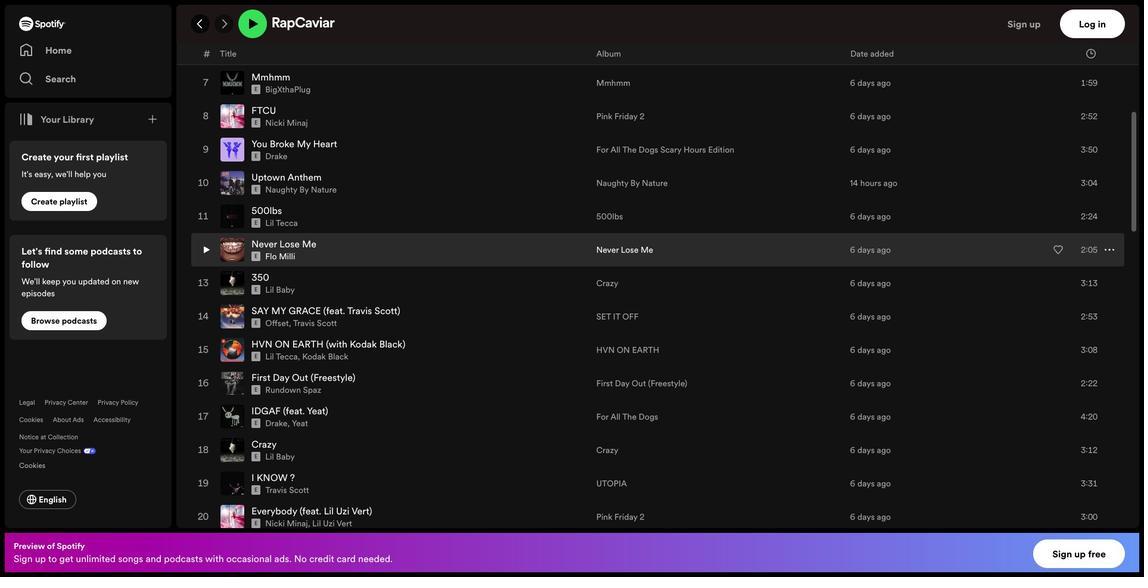 Task type: locate. For each thing, give the bounding box(es) containing it.
1 horizontal spatial 500lbs
[[597, 211, 623, 222]]

2:24
[[1082, 211, 1098, 222]]

drake inside you broke my heart cell
[[265, 150, 288, 162]]

6 explicit element from the top
[[252, 218, 261, 228]]

6 for idgaf (feat. yeat)
[[851, 411, 856, 423]]

0 vertical spatial dogs
[[639, 144, 659, 156]]

(freestyle) down hvn on earth link
[[648, 378, 688, 389]]

1 pink friday 2 from the top
[[597, 110, 645, 122]]

to inside let's find some podcasts to follow we'll keep you updated on new episodes
[[133, 244, 142, 258]]

4 e from the top
[[255, 153, 258, 160]]

accessibility
[[93, 416, 131, 424]]

hvn down set
[[597, 344, 615, 356]]

baby right &
[[402, 4, 423, 17]]

lose for never lose me e
[[280, 237, 300, 251]]

to inside preview of spotify sign up to get unlimited songs and podcasts with occasional ads. no credit card needed.
[[48, 552, 57, 565]]

you right help
[[93, 168, 107, 180]]

2 nicki from the top
[[265, 518, 285, 530]]

6 for 500lbs
[[851, 211, 856, 222]]

lil baby link up my
[[265, 284, 295, 296]]

6 e from the top
[[255, 220, 258, 227]]

1 vertical spatial you
[[62, 275, 76, 287]]

13 days from the top
[[858, 478, 875, 490]]

0 horizontal spatial 500lbs
[[252, 204, 282, 217]]

podcasts right browse
[[62, 315, 97, 327]]

0 horizontal spatial you
[[62, 275, 76, 287]]

lil baby up i know ? link
[[265, 451, 295, 463]]

1 horizontal spatial day
[[615, 378, 630, 389]]

cookies link down 'your privacy choices'
[[19, 458, 55, 471]]

lose inside the never lose me e
[[280, 237, 300, 251]]

say my grace (feat. travis scott) e
[[252, 304, 400, 327]]

1 dogs from the top
[[639, 144, 659, 156]]

lil baby link inside the 350 cell
[[265, 284, 295, 296]]

1 tecca from the top
[[276, 217, 298, 229]]

duration image
[[1087, 49, 1096, 58]]

california consumer privacy act (ccpa) opt-out icon image
[[81, 447, 96, 458]]

by down for all the dogs scary hours edition "link"
[[631, 177, 640, 189]]

1 vertical spatial cookies
[[19, 460, 45, 470]]

lil inside crazy cell
[[265, 451, 274, 463]]

by inside uptown anthem "cell"
[[300, 184, 309, 196]]

ago for crazy
[[877, 444, 891, 456]]

1 vertical spatial friday
[[615, 511, 638, 523]]

pink friday 2 link up for all the dogs scary hours edition
[[597, 110, 645, 122]]

ago for say my grace (feat. travis scott)
[[877, 311, 891, 323]]

2 pink friday 2 link from the top
[[597, 511, 645, 523]]

6 inside never lose me row
[[851, 244, 856, 256]]

5 explicit element from the top
[[252, 185, 261, 194]]

1 vertical spatial all
[[611, 411, 621, 423]]

11 explicit element from the top
[[252, 385, 261, 395]]

credit
[[309, 552, 334, 565]]

0 vertical spatial all
[[611, 144, 621, 156]]

new
[[123, 275, 139, 287]]

2 days from the top
[[858, 77, 875, 89]]

black
[[328, 351, 349, 363]]

1 vertical spatial for
[[597, 411, 609, 423]]

mmhmm inside cell
[[252, 70, 290, 84]]

naughty inside uptown anthem "cell"
[[265, 184, 298, 196]]

naughty by nature
[[597, 177, 668, 189], [265, 184, 337, 196]]

1 vertical spatial create
[[31, 196, 57, 207]]

0 horizontal spatial naughty by nature
[[265, 184, 337, 196]]

by right uptown
[[300, 184, 309, 196]]

friday for everybody (feat. lil uzi vert)
[[615, 511, 638, 523]]

,
[[279, 17, 281, 29], [320, 17, 322, 29], [289, 317, 291, 329], [298, 351, 300, 363], [288, 417, 290, 429], [308, 518, 310, 530]]

0 horizontal spatial (freestyle)
[[311, 371, 356, 384]]

cookies down 'your privacy choices'
[[19, 460, 45, 470]]

2 lil baby from the top
[[265, 451, 295, 463]]

7 days from the top
[[858, 277, 875, 289]]

play never lose me by flo milli image
[[202, 243, 211, 257]]

explicit element inside everybody (feat. lil uzi vert) 'cell'
[[252, 519, 261, 528]]

we'll
[[55, 168, 72, 180]]

12 6 from the top
[[851, 444, 856, 456]]

days for say my grace (feat. travis scott)
[[858, 311, 875, 323]]

6 days from the top
[[858, 244, 875, 256]]

0 vertical spatial cookies link
[[19, 416, 43, 424]]

travis inside "i know ?" "cell"
[[265, 484, 287, 496]]

playlist right first
[[96, 150, 128, 163]]

500lbs down uptown
[[252, 204, 282, 217]]

hvn inside hvn on earth (with kodak black) e
[[252, 338, 273, 351]]

1 horizontal spatial your
[[41, 113, 60, 126]]

2:53
[[1082, 311, 1098, 323]]

podcasts right and
[[164, 552, 203, 565]]

12 e from the top
[[255, 420, 258, 427]]

6 days ago for 350
[[851, 277, 891, 289]]

5 e from the top
[[255, 186, 258, 193]]

1 vertical spatial travis scott link
[[265, 484, 309, 496]]

scott
[[317, 317, 337, 329], [289, 484, 309, 496]]

1 horizontal spatial on
[[617, 344, 630, 356]]

savage up (do
[[293, 17, 320, 29]]

1 vertical spatial pink
[[597, 511, 613, 523]]

6 for first day out (freestyle)
[[851, 378, 856, 389]]

0 horizontal spatial sign
[[14, 552, 33, 565]]

all for you broke my heart
[[611, 144, 621, 156]]

10 days from the top
[[858, 378, 875, 389]]

playlist inside button
[[59, 196, 87, 207]]

crazy link
[[597, 277, 619, 289], [252, 438, 277, 451], [597, 444, 619, 456]]

14 explicit element from the top
[[252, 485, 261, 495]]

minaj for nicki minaj
[[287, 117, 308, 129]]

1 vertical spatial playlist
[[59, 196, 87, 207]]

lil inside hvn on earth (with kodak black) cell
[[265, 351, 274, 363]]

4:20
[[1082, 411, 1098, 423]]

1 days from the top
[[858, 44, 875, 56]]

your left library
[[41, 113, 60, 126]]

scott up everybody (feat. lil uzi vert) link
[[289, 484, 309, 496]]

6 days ago for mmhmm
[[851, 77, 891, 89]]

we'll
[[21, 275, 40, 287]]

lil inside everybody (feat. lil uzi vert) e
[[324, 504, 334, 518]]

you broke my heart link
[[252, 137, 337, 150]]

pink friday 2 link for everybody (feat. lil uzi vert)
[[597, 511, 645, 523]]

drake inside idgaf (feat. yeat) cell
[[265, 417, 288, 429]]

5 days from the top
[[858, 211, 875, 222]]

create up easy,
[[21, 150, 52, 163]]

drake link
[[265, 150, 288, 162], [265, 417, 288, 429]]

ago for 350
[[877, 277, 891, 289]]

earth down offset , travis scott
[[292, 338, 324, 351]]

4 explicit element from the top
[[252, 152, 261, 161]]

me inside the never lose me e
[[302, 237, 317, 251]]

privacy policy link
[[98, 398, 138, 407]]

0 vertical spatial podcasts
[[91, 244, 131, 258]]

drake link up uptown
[[265, 150, 288, 162]]

lil tecca link up the never lose me e
[[265, 217, 298, 229]]

naughty by nature link down for all the dogs scary hours edition "link"
[[597, 177, 668, 189]]

6 days ago inside never lose me row
[[851, 244, 891, 256]]

4 6 days ago from the top
[[851, 144, 891, 156]]

nature for naughty by nature link to the left
[[311, 184, 337, 196]]

vert
[[337, 518, 352, 530]]

e inside surround sound (feat. 21 savage & baby tate) e
[[255, 19, 258, 26]]

1 drake from the top
[[265, 150, 288, 162]]

drake up uptown
[[265, 150, 288, 162]]

14 e from the top
[[255, 487, 258, 494]]

nature
[[642, 177, 668, 189], [311, 184, 337, 196]]

travis left scott)
[[347, 304, 372, 317]]

2 friday from the top
[[615, 511, 638, 523]]

spaz
[[303, 384, 321, 396]]

everybody (feat. lil uzi vert) e
[[252, 504, 372, 527]]

ftcu cell
[[221, 100, 587, 132]]

hvn down offset
[[252, 338, 273, 351]]

1 horizontal spatial 500lbs link
[[597, 211, 623, 222]]

, left lil uzi vert link at the bottom of the page
[[308, 518, 310, 530]]

day inside first day out (freestyle) e
[[273, 371, 290, 384]]

lil baby for crazy
[[265, 451, 295, 463]]

1 all from the top
[[611, 144, 621, 156]]

explicit element inside first day out (freestyle) cell
[[252, 385, 261, 395]]

, up first day out (freestyle) e
[[298, 351, 300, 363]]

you right keep
[[62, 275, 76, 287]]

log in
[[1079, 17, 1107, 30]]

up for sign up
[[1030, 17, 1041, 30]]

explicit element inside you broke my heart cell
[[252, 152, 261, 161]]

never lose me cell
[[221, 234, 587, 266]]

day for first day out (freestyle) e
[[273, 371, 290, 384]]

crazy link up set
[[597, 277, 619, 289]]

to left get
[[48, 552, 57, 565]]

13 e from the top
[[255, 453, 258, 460]]

1 horizontal spatial first
[[597, 378, 613, 389]]

first day out (freestyle) cell
[[221, 367, 587, 400]]

all left scary
[[611, 144, 621, 156]]

14 days from the top
[[858, 511, 875, 523]]

cookies up notice at the left bottom
[[19, 416, 43, 424]]

crazy link down drake , yeat
[[252, 438, 277, 451]]

podcasts inside preview of spotify sign up to get unlimited songs and podcasts with occasional ads. no credit card needed.
[[164, 552, 203, 565]]

explicit element for never
[[252, 252, 261, 261]]

cookies link up notice at the left bottom
[[19, 416, 43, 424]]

9 days from the top
[[858, 344, 875, 356]]

create inside button
[[31, 196, 57, 207]]

2 2 from the top
[[640, 511, 645, 523]]

crazy for crazy
[[597, 444, 619, 456]]

1 6 from the top
[[851, 44, 856, 56]]

nature down for all the dogs scary hours edition "link"
[[642, 177, 668, 189]]

tecca up first day out (freestyle) e
[[276, 351, 298, 363]]

explicit element for 350
[[252, 285, 261, 295]]

never inside the never lose me e
[[252, 237, 277, 251]]

1 e from the top
[[255, 19, 258, 26]]

1 vertical spatial minaj
[[287, 518, 308, 530]]

of
[[47, 540, 55, 552]]

explicit element inside idgaf (feat. yeat) cell
[[252, 419, 261, 428]]

lil baby inside the 350 cell
[[265, 284, 295, 296]]

create inside create your first playlist it's easy, we'll help you
[[21, 150, 52, 163]]

explicit element inside "i know ?" "cell"
[[252, 485, 261, 495]]

explicit element inside never lose me cell
[[252, 252, 261, 261]]

1 horizontal spatial naughty
[[597, 177, 629, 189]]

ago for uptown anthem
[[884, 177, 898, 189]]

3 e from the top
[[255, 119, 258, 127]]

1 horizontal spatial sign
[[1008, 17, 1028, 30]]

1 vertical spatial tecca
[[276, 351, 298, 363]]

0 horizontal spatial naughty
[[265, 184, 298, 196]]

nicki minaj , lil uzi vert
[[265, 518, 352, 530]]

0 horizontal spatial 21
[[283, 17, 291, 29]]

explicit element for hvn
[[252, 352, 261, 361]]

e inside uptown anthem e
[[255, 186, 258, 193]]

0 horizontal spatial your
[[19, 447, 32, 455]]

tecca inside hvn on earth (with kodak black) cell
[[276, 351, 298, 363]]

ago for hvn on earth (with kodak black)
[[877, 344, 891, 356]]

0 horizontal spatial by
[[300, 184, 309, 196]]

dogs for idgaf (feat. yeat)
[[639, 411, 659, 423]]

1 nicki from the top
[[265, 117, 285, 129]]

pink friday 2
[[597, 110, 645, 122], [597, 511, 645, 523]]

baby inside surround sound (feat. 21 savage & baby tate) e
[[402, 4, 423, 17]]

minaj for nicki minaj , lil uzi vert
[[287, 518, 308, 530]]

for for idgaf (feat. yeat)
[[597, 411, 609, 423]]

0 vertical spatial nicki
[[265, 117, 285, 129]]

0 vertical spatial drake link
[[265, 150, 288, 162]]

nicki minaj link down travis scott
[[265, 518, 308, 530]]

1 horizontal spatial hvn
[[597, 344, 615, 356]]

travis left ?
[[265, 484, 287, 496]]

2 lil baby link from the top
[[265, 451, 295, 463]]

lil tecca , kodak black
[[265, 351, 349, 363]]

2 6 days ago from the top
[[851, 77, 891, 89]]

11 days from the top
[[858, 411, 875, 423]]

nicki minaj link inside ftcu cell
[[265, 117, 308, 129]]

tecca up the never lose me e
[[276, 217, 298, 229]]

nicki down travis scott
[[265, 518, 285, 530]]

1 2 from the top
[[640, 110, 645, 122]]

13 explicit element from the top
[[252, 452, 261, 462]]

6 days ago for hvn on earth (with kodak black)
[[851, 344, 891, 356]]

card
[[337, 552, 356, 565]]

6 days ago for say my grace (feat. travis scott)
[[851, 311, 891, 323]]

11 6 from the top
[[851, 411, 856, 423]]

all down first day out (freestyle)
[[611, 411, 621, 423]]

first day out (freestyle) link down lil tecca , kodak black
[[252, 371, 356, 384]]

500lbs link down uptown
[[252, 204, 282, 217]]

mmhmm for mmhmm
[[597, 77, 631, 89]]

2 cell from the left
[[851, 0, 1034, 32]]

crazy up utopia link
[[597, 444, 619, 456]]

on for hvn on earth
[[617, 344, 630, 356]]

hours
[[861, 177, 882, 189]]

1 horizontal spatial never
[[597, 244, 619, 256]]

milli
[[279, 251, 295, 262]]

10 6 from the top
[[851, 378, 856, 389]]

days for i know ?
[[858, 478, 875, 490]]

0 vertical spatial friday
[[615, 110, 638, 122]]

earth inside hvn on earth (with kodak black) e
[[292, 338, 324, 351]]

hvn on earth (with kodak black) e
[[252, 338, 406, 360]]

naughty by nature link
[[597, 177, 668, 189], [265, 184, 337, 196]]

scott up hvn on earth (with kodak black) link
[[317, 317, 337, 329]]

notice at collection link
[[19, 433, 78, 442]]

uptown anthem cell
[[221, 167, 587, 199]]

sign
[[1008, 17, 1028, 30], [1053, 547, 1073, 560], [14, 552, 33, 565]]

savage inside surround sound (feat. 21 savage & baby tate) e
[[359, 4, 390, 17]]

naughty by nature for naughty by nature link to the right
[[597, 177, 668, 189]]

by for naughty by nature link to the left
[[300, 184, 309, 196]]

nicki inside everybody (feat. lil uzi vert) 'cell'
[[265, 518, 285, 530]]

2 for ftcu
[[640, 110, 645, 122]]

your down notice at the left bottom
[[19, 447, 32, 455]]

crazy inside cell
[[252, 438, 277, 451]]

, left yeat
[[288, 417, 290, 429]]

ads
[[73, 416, 84, 424]]

0 horizontal spatial first
[[252, 371, 270, 384]]

nicki minaj
[[265, 117, 308, 129]]

you inside let's find some podcasts to follow we'll keep you updated on new episodes
[[62, 275, 76, 287]]

dogs down first day out (freestyle)
[[639, 411, 659, 423]]

to up new
[[133, 244, 142, 258]]

nature down heart
[[311, 184, 337, 196]]

0 horizontal spatial day
[[273, 371, 290, 384]]

friday up for all the dogs scary hours edition "link"
[[615, 110, 638, 122]]

e inside everybody (feat. lil uzi vert) e
[[255, 520, 258, 527]]

kodak inside hvn on earth (with kodak black) e
[[350, 338, 377, 351]]

2 minaj from the top
[[287, 518, 308, 530]]

first day out (freestyle) link down hvn on earth link
[[597, 378, 688, 389]]

nicki for nicki minaj , lil uzi vert
[[265, 518, 285, 530]]

1 for from the top
[[597, 144, 609, 156]]

6 days ago for you broke my heart
[[851, 144, 891, 156]]

naughty by nature down for all the dogs scary hours edition "link"
[[597, 177, 668, 189]]

1 horizontal spatial you
[[93, 168, 107, 180]]

9 e from the top
[[255, 320, 258, 327]]

utopia link
[[597, 478, 627, 490]]

5 6 from the top
[[851, 211, 856, 222]]

0 horizontal spatial mmhmm link
[[252, 70, 290, 84]]

0 vertical spatial create
[[21, 150, 52, 163]]

up left free on the bottom right of page
[[1075, 547, 1086, 560]]

0 vertical spatial playlist
[[96, 150, 128, 163]]

(feat. inside say my grace (feat. travis scott) e
[[323, 304, 345, 317]]

, up city
[[279, 17, 281, 29]]

nicki minaj link
[[265, 117, 308, 129], [265, 518, 308, 530]]

3:13
[[1082, 277, 1098, 289]]

3 days from the top
[[858, 110, 875, 122]]

follow
[[21, 258, 49, 271]]

nicki for nicki minaj
[[265, 117, 285, 129]]

hvn for hvn on earth
[[597, 344, 615, 356]]

jid link
[[265, 17, 279, 29]]

2 horizontal spatial up
[[1075, 547, 1086, 560]]

drake left yeat
[[265, 417, 288, 429]]

1 vertical spatial 2
[[640, 511, 645, 523]]

pink friday 2 up for all the dogs scary hours edition
[[597, 110, 645, 122]]

podcasts inside let's find some podcasts to follow we'll keep you updated on new episodes
[[91, 244, 131, 258]]

1 the from the top
[[623, 144, 637, 156]]

ago inside never lose me row
[[877, 244, 891, 256]]

up inside preview of spotify sign up to get unlimited songs and podcasts with occasional ads. no credit card needed.
[[35, 552, 46, 565]]

1 lil baby from the top
[[265, 284, 295, 296]]

savage left &
[[359, 4, 390, 17]]

explicit element for you
[[252, 152, 261, 161]]

naughty by nature inside uptown anthem "cell"
[[265, 184, 337, 196]]

0 horizontal spatial nature
[[311, 184, 337, 196]]

you broke my heart e
[[252, 137, 337, 160]]

travis right offset link
[[293, 317, 315, 329]]

1 explicit element from the top
[[252, 18, 261, 28]]

1 vertical spatial pink friday 2 link
[[597, 511, 645, 523]]

(freestyle) for first day out (freestyle)
[[648, 378, 688, 389]]

0 vertical spatial drake
[[265, 150, 288, 162]]

nicki inside ftcu cell
[[265, 117, 285, 129]]

explicit element inside say my grace (feat. travis scott) cell
[[252, 318, 261, 328]]

lil baby inside crazy cell
[[265, 451, 295, 463]]

hvn for hvn on earth (with kodak black) e
[[252, 338, 273, 351]]

travis scott link
[[293, 317, 337, 329], [265, 484, 309, 496]]

8 6 from the top
[[851, 311, 856, 323]]

?
[[290, 471, 295, 484]]

13 6 from the top
[[851, 478, 856, 490]]

(freestyle) down black on the left
[[311, 371, 356, 384]]

0 horizontal spatial earth
[[292, 338, 324, 351]]

(feat. inside everybody (feat. lil uzi vert) e
[[300, 504, 322, 518]]

uzi left vert) on the bottom left of page
[[336, 504, 350, 518]]

kodak black link
[[302, 351, 349, 363]]

1 vertical spatial podcasts
[[62, 315, 97, 327]]

the for idgaf (feat. yeat)
[[623, 411, 637, 423]]

no
[[294, 552, 307, 565]]

out inside first day out (freestyle) e
[[292, 371, 308, 384]]

7 explicit element from the top
[[252, 252, 261, 261]]

0 horizontal spatial mmhmm
[[252, 70, 290, 84]]

1 horizontal spatial out
[[632, 378, 646, 389]]

e inside mmhmm e
[[255, 86, 258, 93]]

6 6 days ago from the top
[[851, 244, 891, 256]]

for all the dogs link
[[597, 411, 659, 423]]

0 vertical spatial lil baby
[[265, 284, 295, 296]]

1 vertical spatial cookies link
[[19, 458, 55, 471]]

mmhmm cell
[[221, 67, 587, 99]]

cell
[[597, 0, 841, 32], [851, 0, 1034, 32]]

kodak right (with at the bottom left of the page
[[350, 338, 377, 351]]

soak city (do it)
[[252, 37, 322, 50]]

0 vertical spatial scott
[[317, 317, 337, 329]]

uzi inside everybody (feat. lil uzi vert) e
[[336, 504, 350, 518]]

1 horizontal spatial first day out (freestyle) link
[[597, 378, 688, 389]]

your privacy choices
[[19, 447, 81, 455]]

2:22
[[1082, 378, 1098, 389]]

privacy down at
[[34, 447, 55, 455]]

2 e from the top
[[255, 86, 258, 93]]

explicit element inside 'mmhmm' cell
[[252, 85, 261, 94]]

crazy
[[597, 277, 619, 289], [252, 438, 277, 451], [597, 444, 619, 456]]

nicki minaj link up broke on the left of page
[[265, 117, 308, 129]]

1 horizontal spatial mmhmm
[[597, 77, 631, 89]]

privacy policy
[[98, 398, 138, 407]]

lil baby up my
[[265, 284, 295, 296]]

0 vertical spatial travis scott link
[[293, 317, 337, 329]]

1 vertical spatial your
[[19, 447, 32, 455]]

3 explicit element from the top
[[252, 118, 261, 128]]

6 for say my grace (feat. travis scott)
[[851, 311, 856, 323]]

lil inside the 350 cell
[[265, 284, 274, 296]]

ago for first day out (freestyle)
[[877, 378, 891, 389]]

8 explicit element from the top
[[252, 285, 261, 295]]

ago
[[877, 44, 891, 56], [877, 77, 891, 89], [877, 110, 891, 122], [877, 144, 891, 156], [884, 177, 898, 189], [877, 211, 891, 222], [877, 244, 891, 256], [877, 277, 891, 289], [877, 311, 891, 323], [877, 344, 891, 356], [877, 378, 891, 389], [877, 411, 891, 423], [877, 444, 891, 456], [877, 478, 891, 490], [877, 511, 891, 523]]

(freestyle) for first day out (freestyle) e
[[311, 371, 356, 384]]

explicit element for 500lbs
[[252, 218, 261, 228]]

minaj inside everybody (feat. lil uzi vert) 'cell'
[[287, 518, 308, 530]]

10 explicit element from the top
[[252, 352, 261, 361]]

surround sound (feat. 21 savage & baby tate) cell
[[221, 0, 587, 32]]

privacy center
[[45, 398, 88, 407]]

0 horizontal spatial cell
[[597, 0, 841, 32]]

1 horizontal spatial savage
[[359, 4, 390, 17]]

e inside idgaf (feat. yeat) e
[[255, 420, 258, 427]]

privacy for privacy policy
[[98, 398, 119, 407]]

1 horizontal spatial scott
[[317, 317, 337, 329]]

0 vertical spatial 2
[[640, 110, 645, 122]]

uzi left vert
[[323, 518, 335, 530]]

days for you broke my heart
[[858, 144, 875, 156]]

explicit element for first
[[252, 385, 261, 395]]

day down lil tecca , kodak black
[[273, 371, 290, 384]]

explicit element inside uptown anthem "cell"
[[252, 185, 261, 194]]

scott inside "i know ?" "cell"
[[289, 484, 309, 496]]

podcasts up the on
[[91, 244, 131, 258]]

date
[[851, 47, 869, 59]]

9 explicit element from the top
[[252, 318, 261, 328]]

mmhmm down album
[[597, 77, 631, 89]]

1 horizontal spatial to
[[133, 244, 142, 258]]

&
[[393, 4, 399, 17]]

lose for never lose me
[[621, 244, 639, 256]]

yeat link
[[292, 417, 308, 429]]

4 6 from the top
[[851, 144, 856, 156]]

earth up first day out (freestyle)
[[632, 344, 660, 356]]

explicit element inside the 350 cell
[[252, 285, 261, 295]]

first inside first day out (freestyle) e
[[252, 371, 270, 384]]

uptown
[[252, 171, 286, 184]]

3:49
[[1082, 10, 1098, 22]]

drake link left yeat
[[265, 417, 288, 429]]

14 6 from the top
[[851, 511, 856, 523]]

added
[[871, 47, 894, 59]]

days inside never lose me row
[[858, 244, 875, 256]]

first up for all the dogs
[[597, 378, 613, 389]]

0 vertical spatial pink
[[597, 110, 613, 122]]

1 horizontal spatial nature
[[642, 177, 668, 189]]

2:05 cell
[[1043, 234, 1115, 266]]

pink for ftcu
[[597, 110, 613, 122]]

day
[[273, 371, 290, 384], [615, 378, 630, 389]]

kodak
[[350, 338, 377, 351], [302, 351, 326, 363]]

crazy link inside cell
[[252, 438, 277, 451]]

up left log
[[1030, 17, 1041, 30]]

explicit element inside hvn on earth (with kodak black) cell
[[252, 352, 261, 361]]

cookies link
[[19, 416, 43, 424], [19, 458, 55, 471]]

on inside hvn on earth (with kodak black) e
[[275, 338, 290, 351]]

6 days ago for ftcu
[[851, 110, 891, 122]]

15 e from the top
[[255, 520, 258, 527]]

explicit element inside 500lbs "cell"
[[252, 218, 261, 228]]

1 pink from the top
[[597, 110, 613, 122]]

first up idgaf
[[252, 371, 270, 384]]

ago for idgaf (feat. yeat)
[[877, 411, 891, 423]]

0 horizontal spatial hvn
[[252, 338, 273, 351]]

1 cookies from the top
[[19, 416, 43, 424]]

up inside 'button'
[[1075, 547, 1086, 560]]

1 horizontal spatial by
[[631, 177, 640, 189]]

15 explicit element from the top
[[252, 519, 261, 528]]

tecca for lil tecca , kodak black
[[276, 351, 298, 363]]

you broke my heart cell
[[221, 134, 587, 166]]

go back image
[[196, 19, 205, 29]]

14 6 days ago from the top
[[851, 511, 891, 523]]

me for never lose me e
[[302, 237, 317, 251]]

on down set it off
[[617, 344, 630, 356]]

crazy link up utopia link
[[597, 444, 619, 456]]

ago for i know ?
[[877, 478, 891, 490]]

explicit element for idgaf
[[252, 419, 261, 428]]

12 explicit element from the top
[[252, 419, 261, 428]]

out
[[292, 371, 308, 384], [632, 378, 646, 389]]

crazy up set
[[597, 277, 619, 289]]

8 e from the top
[[255, 286, 258, 293]]

nicki up broke on the left of page
[[265, 117, 285, 129]]

0 vertical spatial lil tecca link
[[265, 217, 298, 229]]

1 vertical spatial lil baby
[[265, 451, 295, 463]]

, inside idgaf (feat. yeat) cell
[[288, 417, 290, 429]]

create down easy,
[[31, 196, 57, 207]]

0 horizontal spatial up
[[35, 552, 46, 565]]

go forward image
[[219, 19, 229, 29]]

out for first day out (freestyle) e
[[292, 371, 308, 384]]

500lbs link up never lose me
[[597, 211, 623, 222]]

1 vertical spatial scott
[[289, 484, 309, 496]]

2 drake from the top
[[265, 417, 288, 429]]

pink friday 2 link down utopia link
[[597, 511, 645, 523]]

explicit element
[[252, 18, 261, 28], [252, 85, 261, 94], [252, 118, 261, 128], [252, 152, 261, 161], [252, 185, 261, 194], [252, 218, 261, 228], [252, 252, 261, 261], [252, 285, 261, 295], [252, 318, 261, 328], [252, 352, 261, 361], [252, 385, 261, 395], [252, 419, 261, 428], [252, 452, 261, 462], [252, 485, 261, 495], [252, 519, 261, 528]]

on for hvn on earth (with kodak black) e
[[275, 338, 290, 351]]

10 e from the top
[[255, 353, 258, 360]]

12 6 days ago from the top
[[851, 444, 891, 456]]

2 explicit element from the top
[[252, 85, 261, 94]]

6 for ftcu
[[851, 110, 856, 122]]

center
[[68, 398, 88, 407]]

mmhmm link up ftcu
[[252, 70, 290, 84]]

8 6 days ago from the top
[[851, 311, 891, 323]]

2 pink friday 2 from the top
[[597, 511, 645, 523]]

0 vertical spatial for
[[597, 144, 609, 156]]

sign up
[[1008, 17, 1041, 30]]

pink for everybody (feat. lil uzi vert)
[[597, 511, 613, 523]]

you for first
[[93, 168, 107, 180]]

minaj inside ftcu cell
[[287, 117, 308, 129]]

dogs left scary
[[639, 144, 659, 156]]

e inside 350 e
[[255, 286, 258, 293]]

scott inside cell
[[317, 317, 337, 329]]

0 horizontal spatial on
[[275, 338, 290, 351]]

2 dogs from the top
[[639, 411, 659, 423]]

nature inside uptown anthem "cell"
[[311, 184, 337, 196]]

9 6 days ago from the top
[[851, 344, 891, 356]]

updated
[[78, 275, 109, 287]]

21 inside surround sound (feat. 21 savage & baby tate) e
[[348, 4, 357, 17]]

naughty by nature link up lil tecca at top left
[[265, 184, 337, 196]]

your inside button
[[41, 113, 60, 126]]

6 days ago for crazy
[[851, 444, 891, 456]]

it
[[613, 311, 621, 323]]

1 vertical spatial dogs
[[639, 411, 659, 423]]

crazy link for 350
[[597, 277, 619, 289]]

on
[[112, 275, 121, 287]]

main element
[[5, 5, 172, 528]]

7 e from the top
[[255, 253, 258, 260]]

14 hours ago
[[851, 177, 898, 189]]

2 all from the top
[[611, 411, 621, 423]]

1 drake link from the top
[[265, 150, 288, 162]]

2 drake link from the top
[[265, 417, 288, 429]]

500lbs up never lose me
[[597, 211, 623, 222]]

pick
[[626, 44, 642, 56]]

7 6 from the top
[[851, 277, 856, 289]]

10 6 days ago from the top
[[851, 378, 891, 389]]

1 lil tecca link from the top
[[265, 217, 298, 229]]

12 days from the top
[[858, 444, 875, 456]]

in
[[1098, 17, 1107, 30]]

0 vertical spatial minaj
[[287, 117, 308, 129]]

#
[[203, 47, 210, 60]]

crazy down drake , yeat
[[252, 438, 277, 451]]

6 for 350
[[851, 277, 856, 289]]

1 horizontal spatial playlist
[[96, 150, 128, 163]]

privacy
[[45, 398, 66, 407], [98, 398, 119, 407], [34, 447, 55, 455]]

playlist
[[96, 150, 128, 163], [59, 196, 87, 207]]

tecca inside 500lbs "cell"
[[276, 217, 298, 229]]

you inside create your first playlist it's easy, we'll help you
[[93, 168, 107, 180]]

up inside button
[[1030, 17, 1041, 30]]

crazy e
[[252, 438, 277, 460]]

privacy up accessibility
[[98, 398, 119, 407]]

1 vertical spatial pink friday 2
[[597, 511, 645, 523]]

friday down utopia link
[[615, 511, 638, 523]]

lil baby link up i know ? link
[[265, 451, 295, 463]]

lil tecca link up rundown
[[265, 351, 298, 363]]

6 days ago for i know ?
[[851, 478, 891, 490]]

lose
[[280, 237, 300, 251], [621, 244, 639, 256]]

naughty by nature up lil tecca at top left
[[265, 184, 337, 196]]

# row
[[191, 43, 1125, 64]]

travis
[[347, 304, 372, 317], [293, 317, 315, 329], [265, 484, 287, 496]]

lil uzi vert link
[[312, 518, 352, 530]]

5 6 days ago from the top
[[851, 211, 891, 222]]

privacy up 'about'
[[45, 398, 66, 407]]

flo milli
[[265, 251, 295, 262]]

all for idgaf (feat. yeat)
[[611, 411, 621, 423]]

on down offset
[[275, 338, 290, 351]]

1 horizontal spatial me
[[641, 244, 653, 256]]

1 horizontal spatial lose
[[621, 244, 639, 256]]

1 horizontal spatial cell
[[851, 0, 1034, 32]]

up left of
[[35, 552, 46, 565]]

1 horizontal spatial 21
[[348, 4, 357, 17]]

lil tecca link inside 500lbs "cell"
[[265, 217, 298, 229]]

1 lil baby link from the top
[[265, 284, 295, 296]]

0 vertical spatial to
[[133, 244, 142, 258]]

1 horizontal spatial up
[[1030, 17, 1041, 30]]

0 vertical spatial nicki minaj link
[[265, 117, 308, 129]]

1 pink friday 2 link from the top
[[597, 110, 645, 122]]

0 vertical spatial cookies
[[19, 416, 43, 424]]

explicit element inside ftcu cell
[[252, 118, 261, 128]]

days for crazy
[[858, 444, 875, 456]]

0 horizontal spatial me
[[302, 237, 317, 251]]

pink friday 2 link for ftcu
[[597, 110, 645, 122]]

create playlist button
[[21, 192, 97, 211]]

the down first day out (freestyle)
[[623, 411, 637, 423]]

500lbs inside "cell"
[[252, 204, 282, 217]]

me
[[302, 237, 317, 251], [641, 244, 653, 256]]

3 6 days ago from the top
[[851, 110, 891, 122]]

baby up my
[[276, 284, 295, 296]]

explicit element inside surround sound (feat. 21 savage & baby tate) cell
[[252, 18, 261, 28]]

on
[[275, 338, 290, 351], [617, 344, 630, 356]]

pink friday 2 down utopia link
[[597, 511, 645, 523]]

4 days from the top
[[858, 144, 875, 156]]

1 horizontal spatial kodak
[[350, 338, 377, 351]]

3:08
[[1082, 344, 1098, 356]]

get
[[59, 552, 73, 565]]

explicit element for say
[[252, 318, 261, 328]]

, inside say my grace (feat. travis scott) cell
[[289, 317, 291, 329]]

0 vertical spatial you
[[93, 168, 107, 180]]

0 horizontal spatial never lose me link
[[252, 237, 317, 251]]

, inside hvn on earth (with kodak black) cell
[[298, 351, 300, 363]]

sign inside button
[[1008, 17, 1028, 30]]

lil baby link inside crazy cell
[[265, 451, 295, 463]]

3:50
[[1082, 144, 1098, 156]]

0 horizontal spatial travis
[[265, 484, 287, 496]]

0 vertical spatial pink friday 2
[[597, 110, 645, 122]]

pink friday 2 for ftcu
[[597, 110, 645, 122]]

2 tecca from the top
[[276, 351, 298, 363]]

3 6 from the top
[[851, 110, 856, 122]]

minaj up you broke my heart link
[[287, 117, 308, 129]]



Task type: describe. For each thing, give the bounding box(es) containing it.
your
[[54, 150, 74, 163]]

easy,
[[34, 168, 53, 180]]

days for 500lbs
[[858, 211, 875, 222]]

e inside say my grace (feat. travis scott) e
[[255, 320, 258, 327]]

days for everybody (feat. lil uzi vert)
[[858, 511, 875, 523]]

sign up free button
[[1034, 540, 1126, 568]]

e inside hvn on earth (with kodak black) e
[[255, 353, 258, 360]]

for all the dogs
[[597, 411, 659, 423]]

dogs for you broke my heart
[[639, 144, 659, 156]]

soak city (do it) link
[[252, 37, 322, 50]]

0 horizontal spatial uzi
[[323, 518, 335, 530]]

explicit element for i
[[252, 485, 261, 495]]

0 horizontal spatial first day out (freestyle) link
[[252, 371, 356, 384]]

days for never lose me
[[858, 244, 875, 256]]

bigxthaplug
[[265, 84, 311, 96]]

# column header
[[203, 43, 210, 64]]

6 for hvn on earth (with kodak black)
[[851, 344, 856, 356]]

ago for never lose me
[[877, 244, 891, 256]]

lil tecca
[[265, 217, 298, 229]]

home link
[[19, 38, 157, 62]]

never for never lose me
[[597, 244, 619, 256]]

first for first day out (freestyle)
[[597, 378, 613, 389]]

create your first playlist it's easy, we'll help you
[[21, 150, 128, 180]]

for all the dogs scary hours edition
[[597, 144, 735, 156]]

lottery pick link
[[597, 44, 642, 56]]

i know ? e
[[252, 471, 295, 494]]

let's find some podcasts to follow we'll keep you updated on new episodes
[[21, 244, 142, 299]]

yeat)
[[307, 404, 328, 417]]

about ads link
[[53, 416, 84, 424]]

never for never lose me e
[[252, 237, 277, 251]]

let's
[[21, 244, 42, 258]]

6 days ago for first day out (freestyle)
[[851, 378, 891, 389]]

tate)
[[425, 4, 446, 17]]

baby inside crazy cell
[[276, 451, 295, 463]]

earth for hvn on earth (with kodak black) e
[[292, 338, 324, 351]]

sound
[[294, 4, 321, 17]]

350 cell
[[221, 267, 587, 299]]

about ads
[[53, 416, 84, 424]]

say my grace (feat. travis scott) cell
[[221, 301, 587, 333]]

travis scott link for travis
[[293, 317, 337, 329]]

explicit element for mmhmm
[[252, 85, 261, 94]]

for all the dogs scary hours edition link
[[597, 144, 735, 156]]

your library
[[41, 113, 94, 126]]

browse podcasts link
[[21, 311, 107, 330]]

soak city (do it) cell
[[221, 33, 587, 66]]

0 horizontal spatial kodak
[[302, 351, 326, 363]]

pink friday 2 for everybody (feat. lil uzi vert)
[[597, 511, 645, 523]]

e inside 500lbs e
[[255, 220, 258, 227]]

up for sign up free
[[1075, 547, 1086, 560]]

collection
[[48, 433, 78, 442]]

log in button
[[1060, 10, 1126, 38]]

friday for ftcu
[[615, 110, 638, 122]]

2 lil tecca link from the top
[[265, 351, 298, 363]]

2 nicki minaj link from the top
[[265, 518, 308, 530]]

explicit element for surround
[[252, 18, 261, 28]]

days for mmhmm
[[858, 77, 875, 89]]

e inside i know ? e
[[255, 487, 258, 494]]

days for 350
[[858, 277, 875, 289]]

1 6 days ago from the top
[[851, 44, 891, 56]]

sign up button
[[1003, 10, 1060, 38]]

browse
[[31, 315, 60, 327]]

policy
[[121, 398, 138, 407]]

unlimited
[[76, 552, 116, 565]]

offset link
[[265, 317, 289, 329]]

flo milli link
[[265, 251, 295, 262]]

search link
[[19, 67, 157, 91]]

drake for drake , yeat
[[265, 417, 288, 429]]

by for naughty by nature link to the right
[[631, 177, 640, 189]]

hvn on earth link
[[597, 344, 660, 356]]

days for hvn on earth (with kodak black)
[[858, 344, 875, 356]]

i know ? cell
[[221, 468, 587, 500]]

anthem
[[288, 171, 322, 184]]

baby inside the 350 cell
[[276, 284, 295, 296]]

0 horizontal spatial savage
[[293, 17, 320, 29]]

utopia
[[597, 478, 627, 490]]

nature for naughty by nature link to the right
[[642, 177, 668, 189]]

ago for mmhmm
[[877, 77, 891, 89]]

3:31
[[1082, 478, 1098, 490]]

6 days ago for idgaf (feat. yeat)
[[851, 411, 891, 423]]

offset , travis scott
[[265, 317, 337, 329]]

0 horizontal spatial naughty by nature link
[[265, 184, 337, 196]]

travis inside say my grace (feat. travis scott) e
[[347, 304, 372, 317]]

500lbs for 500lbs
[[597, 211, 623, 222]]

earth for hvn on earth
[[632, 344, 660, 356]]

ago for 500lbs
[[877, 211, 891, 222]]

browse podcasts
[[31, 315, 97, 327]]

6 days ago for never lose me
[[851, 244, 891, 256]]

black)
[[379, 338, 406, 351]]

flo
[[265, 251, 277, 262]]

keep
[[42, 275, 60, 287]]

create for your
[[21, 150, 52, 163]]

, inside everybody (feat. lil uzi vert) 'cell'
[[308, 518, 310, 530]]

crazy cell
[[221, 434, 587, 466]]

500lbs cell
[[221, 200, 587, 233]]

rundown spaz
[[265, 384, 321, 396]]

your privacy choices button
[[19, 447, 81, 455]]

e inside first day out (freestyle) e
[[255, 386, 258, 394]]

never lose me row
[[191, 233, 1125, 267]]

1 horizontal spatial mmhmm link
[[597, 77, 631, 89]]

scary
[[661, 144, 682, 156]]

1 horizontal spatial naughty by nature link
[[597, 177, 668, 189]]

surround
[[252, 4, 291, 17]]

first day out (freestyle) e
[[252, 371, 356, 394]]

mmhmm e
[[252, 70, 290, 93]]

days for first day out (freestyle)
[[858, 378, 875, 389]]

500lbs e
[[252, 204, 282, 227]]

spotify image
[[19, 17, 66, 31]]

2 cookies from the top
[[19, 460, 45, 470]]

some
[[64, 244, 88, 258]]

, up it) on the left
[[320, 17, 322, 29]]

ftcu
[[252, 104, 276, 117]]

2 cookies link from the top
[[19, 458, 55, 471]]

ago for ftcu
[[877, 110, 891, 122]]

free
[[1089, 547, 1107, 560]]

drake , yeat
[[265, 417, 308, 429]]

first
[[76, 150, 94, 163]]

lil baby link for 350
[[265, 284, 295, 296]]

6 for never lose me
[[851, 244, 856, 256]]

crazy for 350
[[597, 277, 619, 289]]

create playlist
[[31, 196, 87, 207]]

days for idgaf (feat. yeat)
[[858, 411, 875, 423]]

6 for everybody (feat. lil uzi vert)
[[851, 511, 856, 523]]

sign inside preview of spotify sign up to get unlimited songs and podcasts with occasional ads. no credit card needed.
[[14, 552, 33, 565]]

notice
[[19, 433, 39, 442]]

1 cookies link from the top
[[19, 416, 43, 424]]

set it off
[[597, 311, 639, 323]]

everybody (feat. lil uzi vert) cell
[[221, 501, 587, 533]]

idgaf (feat. yeat) e
[[252, 404, 328, 427]]

drake link inside idgaf (feat. yeat) cell
[[265, 417, 288, 429]]

privacy for privacy center
[[45, 398, 66, 407]]

grace
[[289, 304, 321, 317]]

3:00
[[1082, 511, 1098, 523]]

day for first day out (freestyle)
[[615, 378, 630, 389]]

lil inside 500lbs "cell"
[[265, 217, 274, 229]]

6 for i know ?
[[851, 478, 856, 490]]

date added
[[851, 47, 894, 59]]

idgaf
[[252, 404, 281, 417]]

with
[[205, 552, 224, 565]]

it's
[[21, 168, 32, 180]]

1 horizontal spatial travis
[[293, 317, 315, 329]]

mmhmm for mmhmm e
[[252, 70, 290, 84]]

jid
[[265, 17, 279, 29]]

rapcaviar
[[272, 17, 335, 31]]

6 for you broke my heart
[[851, 144, 856, 156]]

your for your privacy choices
[[19, 447, 32, 455]]

needed.
[[358, 552, 393, 565]]

duration element
[[1087, 49, 1096, 58]]

(feat. inside idgaf (feat. yeat) e
[[283, 404, 305, 417]]

jid , 21 savage , baby tate
[[265, 17, 361, 29]]

playlist inside create your first playlist it's easy, we'll help you
[[96, 150, 128, 163]]

title
[[220, 47, 237, 59]]

6 for mmhmm
[[851, 77, 856, 89]]

explicit element for everybody
[[252, 519, 261, 528]]

lottery pick
[[597, 44, 642, 56]]

350
[[252, 271, 269, 284]]

ads.
[[274, 552, 292, 565]]

e inside the never lose me e
[[255, 253, 258, 260]]

out for first day out (freestyle)
[[632, 378, 646, 389]]

e inside crazy e
[[255, 453, 258, 460]]

1 cell from the left
[[597, 0, 841, 32]]

set it off link
[[597, 311, 639, 323]]

sign for sign up free
[[1053, 547, 1073, 560]]

ago for everybody (feat. lil uzi vert)
[[877, 511, 891, 523]]

explicit element for uptown
[[252, 185, 261, 194]]

6 days ago for everybody (feat. lil uzi vert)
[[851, 511, 891, 523]]

library
[[63, 113, 94, 126]]

hvn on earth (with kodak black) link
[[252, 338, 406, 351]]

ago for you broke my heart
[[877, 144, 891, 156]]

you for some
[[62, 275, 76, 287]]

idgaf (feat. yeat) link
[[252, 404, 328, 417]]

e inside you broke my heart e
[[255, 153, 258, 160]]

notice at collection
[[19, 433, 78, 442]]

me for never lose me
[[641, 244, 653, 256]]

idgaf (feat. yeat) cell
[[221, 401, 587, 433]]

drake for drake
[[265, 150, 288, 162]]

know
[[257, 471, 288, 484]]

baby left tate
[[325, 17, 343, 29]]

(feat. inside surround sound (feat. 21 savage & baby tate) e
[[323, 4, 345, 17]]

top bar and user menu element
[[176, 5, 1140, 43]]

your for your library
[[41, 113, 60, 126]]

it)
[[313, 37, 322, 50]]

naughty for naughty by nature link to the right
[[597, 177, 629, 189]]

drake link inside you broke my heart cell
[[265, 150, 288, 162]]

podcasts inside browse podcasts link
[[62, 315, 97, 327]]

legal link
[[19, 398, 35, 407]]

hvn on earth (with kodak black) cell
[[221, 334, 587, 366]]

1 horizontal spatial never lose me link
[[597, 244, 653, 256]]

first for first day out (freestyle) e
[[252, 371, 270, 384]]

crazy link for crazy
[[597, 444, 619, 456]]

0 horizontal spatial 500lbs link
[[252, 204, 282, 217]]

e inside ftcu e
[[255, 119, 258, 127]]



Task type: vqa. For each thing, say whether or not it's contained in the screenshot.


